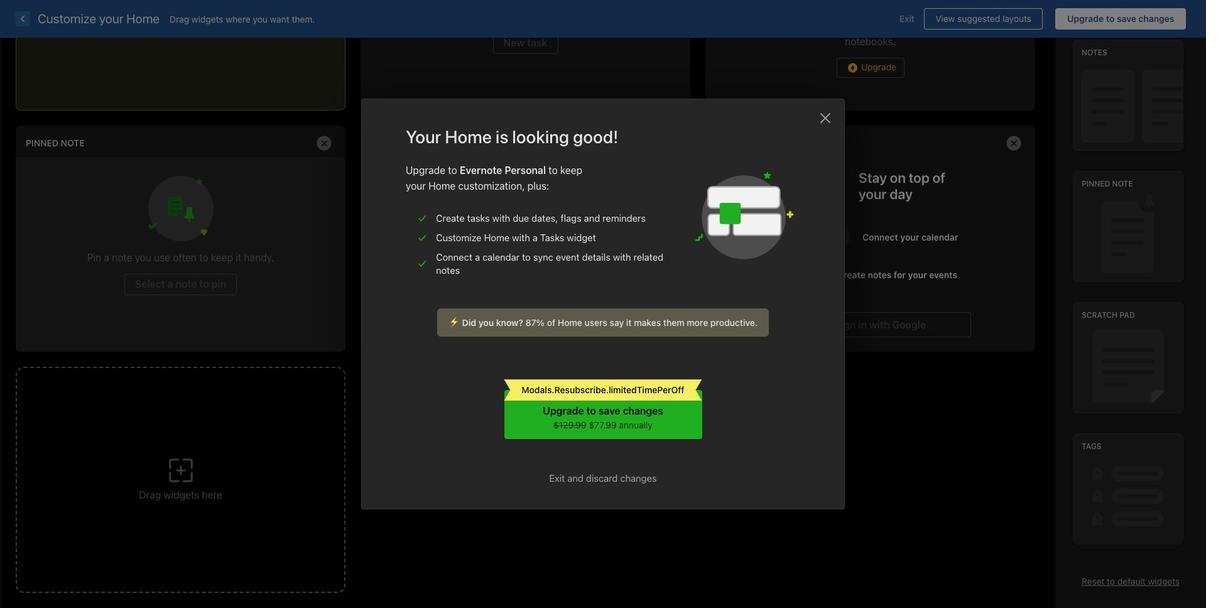 Task type: describe. For each thing, give the bounding box(es) containing it.
where
[[226, 14, 251, 24]]

it
[[627, 318, 632, 328]]

want
[[270, 14, 290, 24]]

upgrade for upgrade to evernote personal
[[406, 165, 446, 176]]

save for upgrade to save changes
[[1118, 13, 1137, 24]]

evernote
[[460, 165, 503, 176]]

with for due
[[493, 213, 511, 224]]

more
[[687, 318, 709, 328]]

plus:
[[528, 181, 550, 192]]

to for upgrade to save changes
[[1107, 13, 1115, 24]]

⚡
[[449, 318, 460, 328]]

note
[[1113, 179, 1134, 189]]

exit for exit and discard changes
[[550, 473, 565, 484]]

save for upgrade to save changes $129.99 $77.99 annually
[[599, 406, 621, 417]]

0 vertical spatial your
[[99, 11, 124, 26]]

exit and discard changes button
[[504, 471, 702, 485]]

your inside to keep your home customization, plus:
[[406, 181, 426, 192]]

0 vertical spatial a
[[533, 232, 538, 243]]

with inside connect a calendar to sync event details with related notes
[[613, 252, 631, 263]]

view suggested layouts
[[936, 13, 1032, 24]]

drag widgets here
[[139, 490, 222, 501]]

a inside connect a calendar to sync event details with related notes
[[475, 252, 480, 263]]

calendar
[[483, 252, 520, 263]]

customize for customize home with a tasks widget
[[436, 232, 482, 243]]

⚡ did you know? 87% of home users say it makes them more productive.
[[449, 318, 758, 328]]

upgrade for upgrade to save changes
[[1068, 13, 1105, 24]]

$77.99
[[589, 420, 617, 431]]

drag for drag widgets here
[[139, 490, 161, 501]]

reset to default widgets
[[1082, 576, 1181, 587]]

customize home with a tasks widget
[[436, 232, 596, 243]]

drag widgets where you want them.
[[170, 14, 315, 24]]

reset
[[1082, 576, 1105, 587]]

upgrade to evernote personal
[[406, 165, 546, 176]]

to for reset to default widgets
[[1108, 576, 1116, 587]]

suggested
[[958, 13, 1001, 24]]

upgrade for upgrade to save changes $129.99 $77.99 annually
[[543, 406, 584, 417]]

notes
[[1083, 48, 1108, 57]]

to inside connect a calendar to sync event details with related notes
[[522, 252, 531, 263]]

notes
[[436, 265, 460, 276]]

keep
[[561, 165, 583, 176]]

tasks
[[541, 232, 565, 243]]

with for a
[[512, 232, 530, 243]]

home inside to keep your home customization, plus:
[[429, 181, 456, 192]]

good!
[[573, 127, 619, 147]]

pad
[[1120, 311, 1136, 320]]

customize your home
[[38, 11, 160, 26]]

related
[[634, 252, 664, 263]]

connect a calendar to sync event details with related notes
[[436, 252, 664, 276]]

looking
[[513, 127, 570, 147]]

of
[[547, 318, 556, 328]]

sync
[[534, 252, 554, 263]]

and inside button
[[568, 473, 584, 484]]

layouts
[[1003, 13, 1032, 24]]

reminders
[[603, 213, 646, 224]]

1 remove image from the left
[[312, 131, 337, 156]]

upgrade to save changes button
[[1056, 8, 1187, 30]]

customization,
[[459, 181, 525, 192]]

to for upgrade to save changes $129.99 $77.99 annually
[[587, 406, 597, 417]]

create
[[436, 213, 465, 224]]

is
[[496, 127, 509, 147]]



Task type: locate. For each thing, give the bounding box(es) containing it.
1 horizontal spatial remove image
[[1002, 131, 1027, 156]]

makes
[[634, 318, 661, 328]]

pinned
[[1083, 179, 1111, 189]]

0 horizontal spatial and
[[568, 473, 584, 484]]

to left sync
[[522, 252, 531, 263]]

to inside to keep your home customization, plus:
[[549, 165, 558, 176]]

1 horizontal spatial a
[[533, 232, 538, 243]]

0 horizontal spatial with
[[493, 213, 511, 224]]

widget
[[567, 232, 596, 243]]

save
[[1118, 13, 1137, 24], [599, 406, 621, 417]]

0 vertical spatial save
[[1118, 13, 1137, 24]]

widgets left where
[[192, 14, 224, 24]]

upgrade down your
[[406, 165, 446, 176]]

changes for exit and discard changes
[[621, 473, 657, 484]]

customize
[[38, 11, 96, 26], [436, 232, 482, 243]]

create tasks with due dates, flags and reminders
[[436, 213, 646, 224]]

0 vertical spatial customize
[[38, 11, 96, 26]]

a left tasks
[[533, 232, 538, 243]]

upgrade up notes
[[1068, 13, 1105, 24]]

changes inside upgrade to save changes $129.99 $77.99 annually
[[623, 406, 664, 417]]

0 horizontal spatial you
[[253, 14, 268, 24]]

0 vertical spatial widgets
[[192, 14, 224, 24]]

exit and discard changes
[[550, 473, 657, 484]]

87%
[[526, 318, 545, 328]]

2 horizontal spatial upgrade
[[1068, 13, 1105, 24]]

productive.
[[711, 318, 758, 328]]

with right details
[[613, 252, 631, 263]]

exit button
[[891, 8, 925, 30]]

dates,
[[532, 213, 558, 224]]

drag
[[170, 14, 189, 24], [139, 490, 161, 501]]

exit inside exit "button"
[[900, 13, 915, 24]]

annually
[[619, 420, 653, 431]]

1 vertical spatial your
[[406, 181, 426, 192]]

0 horizontal spatial customize
[[38, 11, 96, 26]]

save inside upgrade to save changes $129.99 $77.99 annually
[[599, 406, 621, 417]]

and left discard
[[568, 473, 584, 484]]

1 horizontal spatial with
[[512, 232, 530, 243]]

0 horizontal spatial remove image
[[312, 131, 337, 156]]

users
[[585, 318, 608, 328]]

0 vertical spatial exit
[[900, 13, 915, 24]]

1 horizontal spatial exit
[[900, 13, 915, 24]]

you
[[253, 14, 268, 24], [479, 318, 494, 328]]

1 horizontal spatial you
[[479, 318, 494, 328]]

changes for upgrade to save changes
[[1139, 13, 1175, 24]]

1 vertical spatial and
[[568, 473, 584, 484]]

with down due
[[512, 232, 530, 243]]

know?
[[496, 318, 524, 328]]

changes for upgrade to save changes $129.99 $77.99 annually
[[623, 406, 664, 417]]

1 vertical spatial with
[[512, 232, 530, 243]]

upgrade up '$129.99'
[[543, 406, 584, 417]]

exit for exit
[[900, 13, 915, 24]]

upgrade inside upgrade to save changes $129.99 $77.99 annually
[[543, 406, 584, 417]]

modals.resubscribe.limitedtimeperoff
[[522, 385, 685, 396]]

0 vertical spatial with
[[493, 213, 511, 224]]

2 vertical spatial with
[[613, 252, 631, 263]]

your
[[406, 127, 441, 147]]

0 vertical spatial drag
[[170, 14, 189, 24]]

0 horizontal spatial a
[[475, 252, 480, 263]]

discard
[[586, 473, 618, 484]]

exit inside exit and discard changes button
[[550, 473, 565, 484]]

1 vertical spatial widgets
[[164, 490, 199, 501]]

to inside upgrade to save changes $129.99 $77.99 annually
[[587, 406, 597, 417]]

1 vertical spatial you
[[479, 318, 494, 328]]

to left keep
[[549, 165, 558, 176]]

drag for drag widgets where you want them.
[[170, 14, 189, 24]]

customize for customize your home
[[38, 11, 96, 26]]

to inside button
[[1107, 13, 1115, 24]]

1 vertical spatial customize
[[436, 232, 482, 243]]

to up notes
[[1107, 13, 1115, 24]]

2 vertical spatial upgrade
[[543, 406, 584, 417]]

0 horizontal spatial drag
[[139, 490, 161, 501]]

pinned note
[[1083, 179, 1134, 189]]

due
[[513, 213, 529, 224]]

$129.99
[[554, 420, 587, 431]]

exit
[[900, 13, 915, 24], [550, 473, 565, 484]]

default
[[1118, 576, 1147, 587]]

flags
[[561, 213, 582, 224]]

drag left where
[[170, 14, 189, 24]]

to keep your home customization, plus:
[[406, 165, 583, 192]]

them
[[664, 318, 685, 328]]

widgets right default
[[1149, 576, 1181, 587]]

upgrade inside button
[[1068, 13, 1105, 24]]

event
[[556, 252, 580, 263]]

home
[[127, 11, 160, 26], [445, 127, 492, 147], [429, 181, 456, 192], [484, 232, 510, 243], [558, 318, 583, 328]]

1 horizontal spatial your
[[406, 181, 426, 192]]

drag left the here
[[139, 490, 161, 501]]

with
[[493, 213, 511, 224], [512, 232, 530, 243], [613, 252, 631, 263]]

1 horizontal spatial save
[[1118, 13, 1137, 24]]

to for upgrade to evernote personal
[[448, 165, 457, 176]]

upgrade
[[1068, 13, 1105, 24], [406, 165, 446, 176], [543, 406, 584, 417]]

1 vertical spatial upgrade
[[406, 165, 446, 176]]

say
[[610, 318, 624, 328]]

tags
[[1083, 442, 1102, 452]]

1 horizontal spatial upgrade
[[543, 406, 584, 417]]

widgets left the here
[[164, 490, 199, 501]]

them.
[[292, 14, 315, 24]]

widgets
[[192, 14, 224, 24], [164, 490, 199, 501], [1149, 576, 1181, 587]]

tasks
[[467, 213, 490, 224]]

a right connect at the top left
[[475, 252, 480, 263]]

2 remove image from the left
[[1002, 131, 1027, 156]]

0 vertical spatial and
[[584, 213, 601, 224]]

0 horizontal spatial your
[[99, 11, 124, 26]]

0 vertical spatial changes
[[1139, 13, 1175, 24]]

1 vertical spatial a
[[475, 252, 480, 263]]

a
[[533, 232, 538, 243], [475, 252, 480, 263]]

reset to default widgets button
[[1082, 576, 1181, 587]]

1 horizontal spatial customize
[[436, 232, 482, 243]]

to left evernote
[[448, 165, 457, 176]]

0 vertical spatial you
[[253, 14, 268, 24]]

exit left discard
[[550, 473, 565, 484]]

with left due
[[493, 213, 511, 224]]

widgets for here
[[164, 490, 199, 501]]

scratch
[[1083, 311, 1118, 320]]

to right reset
[[1108, 576, 1116, 587]]

0 vertical spatial upgrade
[[1068, 13, 1105, 24]]

upgrade to save changes
[[1068, 13, 1175, 24]]

0 horizontal spatial exit
[[550, 473, 565, 484]]

your home is looking good!
[[406, 127, 619, 147]]

and
[[584, 213, 601, 224], [568, 473, 584, 484]]

you right did
[[479, 318, 494, 328]]

upgrade to save changes $129.99 $77.99 annually
[[543, 406, 664, 431]]

1 horizontal spatial drag
[[170, 14, 189, 24]]

you left want
[[253, 14, 268, 24]]

1 vertical spatial drag
[[139, 490, 161, 501]]

your
[[99, 11, 124, 26], [406, 181, 426, 192]]

2 vertical spatial widgets
[[1149, 576, 1181, 587]]

to
[[1107, 13, 1115, 24], [448, 165, 457, 176], [549, 165, 558, 176], [522, 252, 531, 263], [587, 406, 597, 417], [1108, 576, 1116, 587]]

details
[[583, 252, 611, 263]]

0 horizontal spatial upgrade
[[406, 165, 446, 176]]

exit left view on the right top of the page
[[900, 13, 915, 24]]

2 vertical spatial changes
[[621, 473, 657, 484]]

view
[[936, 13, 956, 24]]

and right flags on the top of the page
[[584, 213, 601, 224]]

scratch pad
[[1083, 311, 1136, 320]]

to up $77.99
[[587, 406, 597, 417]]

1 vertical spatial save
[[599, 406, 621, 417]]

0 horizontal spatial save
[[599, 406, 621, 417]]

2 horizontal spatial with
[[613, 252, 631, 263]]

remove image
[[312, 131, 337, 156], [1002, 131, 1027, 156]]

1 horizontal spatial and
[[584, 213, 601, 224]]

thunder image
[[449, 318, 462, 328]]

1 vertical spatial exit
[[550, 473, 565, 484]]

1 vertical spatial changes
[[623, 406, 664, 417]]

connect
[[436, 252, 473, 263]]

widgets for where
[[192, 14, 224, 24]]

did
[[462, 318, 477, 328]]

personal
[[505, 165, 546, 176]]

view suggested layouts button
[[925, 8, 1044, 30]]

save inside button
[[1118, 13, 1137, 24]]

here
[[202, 490, 222, 501]]

changes
[[1139, 13, 1175, 24], [623, 406, 664, 417], [621, 473, 657, 484]]



Task type: vqa. For each thing, say whether or not it's contained in the screenshot.
the rightmost Drag
yes



